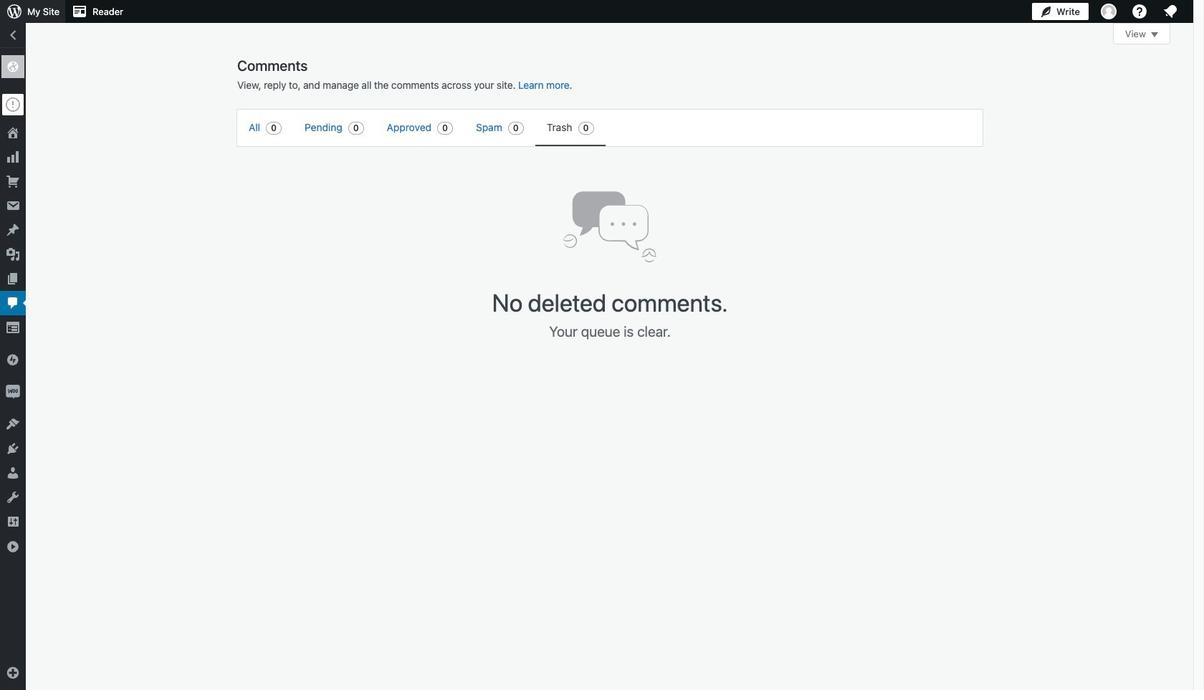 Task type: vqa. For each thing, say whether or not it's contained in the screenshot.
1st img from the top
yes



Task type: describe. For each thing, give the bounding box(es) containing it.
2 img image from the top
[[6, 385, 20, 399]]

my profile image
[[1101, 4, 1117, 19]]



Task type: locate. For each thing, give the bounding box(es) containing it.
manage your notifications image
[[1162, 3, 1180, 20]]

closed image
[[1152, 32, 1159, 37]]

0 vertical spatial img image
[[6, 353, 20, 367]]

help image
[[1132, 3, 1149, 20]]

menu
[[237, 110, 960, 146]]

main content
[[237, 23, 1171, 371]]

1 vertical spatial img image
[[6, 385, 20, 399]]

1 img image from the top
[[6, 353, 20, 367]]

img image
[[6, 353, 20, 367], [6, 385, 20, 399]]



